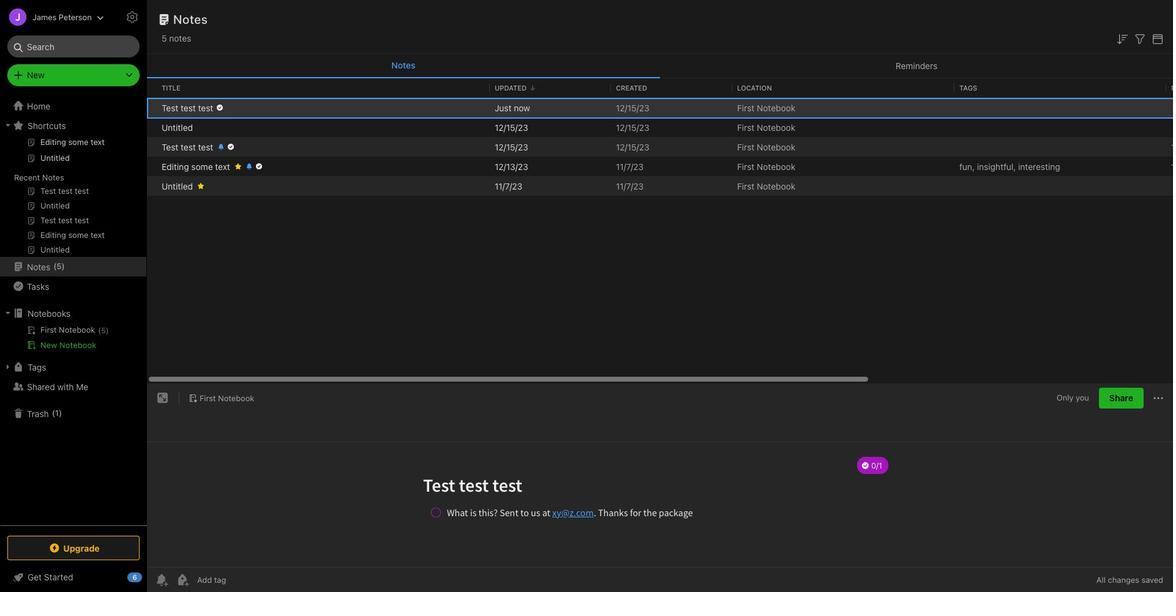 Task type: describe. For each thing, give the bounding box(es) containing it.
notes button
[[147, 54, 660, 78]]

5 notes
[[162, 33, 191, 43]]

( for trash
[[52, 409, 55, 418]]

tags inside button
[[28, 362, 46, 373]]

editing
[[162, 161, 189, 172]]

more actions image
[[1151, 391, 1166, 406]]

only
[[1057, 393, 1074, 403]]

now
[[514, 103, 530, 113]]

Help and Learning task checklist field
[[0, 568, 147, 588]]

insightful,
[[977, 161, 1016, 172]]

only you
[[1057, 393, 1090, 403]]

notebooks link
[[0, 304, 146, 323]]

( 5 )
[[98, 326, 109, 336]]

new notebook group
[[0, 323, 146, 358]]

recent notes group
[[0, 135, 146, 262]]

text
[[215, 161, 230, 172]]

2 horizontal spatial 5
[[162, 33, 167, 43]]

( inside new notebook group
[[98, 326, 101, 336]]

first inside button
[[200, 394, 216, 403]]

Search text field
[[16, 36, 131, 58]]

interesting
[[1019, 161, 1061, 172]]

some
[[191, 161, 213, 172]]

shortcuts button
[[0, 116, 146, 135]]

new notebook button
[[0, 338, 146, 353]]

updated
[[495, 84, 527, 92]]

notebooks
[[28, 308, 70, 319]]

fun, insightful, interesting
[[960, 161, 1061, 172]]

home
[[27, 101, 50, 111]]

title
[[162, 84, 180, 92]]

new button
[[7, 64, 140, 86]]

share button
[[1099, 388, 1144, 409]]

tags button
[[0, 358, 146, 377]]

share
[[1110, 393, 1134, 404]]

started
[[44, 573, 73, 583]]

More actions field
[[1151, 389, 1166, 409]]

trash
[[27, 409, 49, 419]]

settings image
[[125, 10, 140, 24]]

1
[[55, 409, 59, 418]]

1 untitled from the top
[[162, 122, 193, 133]]

you
[[1076, 393, 1090, 403]]

recent notes
[[14, 173, 64, 183]]

new for new
[[27, 70, 45, 80]]

tree containing home
[[0, 96, 147, 525]]

with
[[57, 382, 74, 392]]

all changes saved
[[1097, 576, 1164, 586]]

shared with me
[[27, 382, 88, 392]]

tab list containing notes
[[147, 54, 1173, 78]]

saved
[[1142, 576, 1164, 586]]

View options field
[[1148, 31, 1166, 46]]

new for new notebook
[[40, 341, 57, 350]]

note window element
[[147, 384, 1173, 593]]

Add filters field
[[1133, 31, 1148, 46]]

tasks button
[[0, 277, 146, 296]]

changes
[[1108, 576, 1140, 586]]

1 test test test from the top
[[162, 103, 213, 113]]

upgrade button
[[7, 537, 140, 561]]

just now
[[495, 103, 530, 113]]

5 inside notes ( 5 )
[[57, 262, 62, 271]]

1 test from the top
[[162, 103, 178, 113]]

home link
[[0, 96, 147, 116]]

get
[[28, 573, 42, 583]]

tasks
[[27, 281, 49, 292]]

notes
[[169, 33, 191, 43]]



Task type: locate. For each thing, give the bounding box(es) containing it.
12/13/23
[[495, 161, 528, 172]]

add filters image
[[1133, 32, 1148, 46]]

2 vertical spatial 5
[[101, 326, 106, 336]]

1 vertical spatial untitled
[[162, 181, 193, 191]]

)
[[62, 262, 65, 271], [106, 326, 109, 336], [59, 409, 62, 418]]

notebook inside button
[[218, 394, 254, 403]]

expand notebooks image
[[3, 309, 13, 318]]

( for notes
[[53, 262, 57, 271]]

11/7/23 for 12/13/23
[[616, 161, 644, 172]]

editing some text
[[162, 161, 230, 172]]

tree
[[0, 96, 147, 525]]

first notebook
[[737, 103, 796, 113], [737, 122, 796, 133], [737, 142, 796, 152], [737, 161, 796, 172], [737, 181, 796, 191], [200, 394, 254, 403]]

trash ( 1 )
[[27, 409, 62, 419]]

all
[[1097, 576, 1106, 586]]

james peterson
[[32, 12, 92, 22]]

just
[[495, 103, 512, 113]]

test up editing
[[162, 142, 178, 152]]

test down title
[[162, 103, 178, 113]]

0 vertical spatial (
[[53, 262, 57, 271]]

get started
[[28, 573, 73, 583]]

untitled down editing
[[162, 181, 193, 191]]

add a reminder image
[[154, 573, 169, 588]]

0 vertical spatial 5
[[162, 33, 167, 43]]

) for notes
[[62, 262, 65, 271]]

untitled
[[162, 122, 193, 133], [162, 181, 193, 191]]

fun,
[[960, 161, 975, 172]]

( up tasks button
[[53, 262, 57, 271]]

notes inside button
[[392, 60, 416, 70]]

5 inside new notebook group
[[101, 326, 106, 336]]

test test test up editing some text
[[162, 142, 213, 152]]

first notebook inside first notebook button
[[200, 394, 254, 403]]

0 vertical spatial )
[[62, 262, 65, 271]]

cell for just now
[[147, 98, 157, 118]]

shortcuts
[[28, 120, 66, 131]]

2 test from the top
[[162, 142, 178, 152]]

(
[[53, 262, 57, 271], [98, 326, 101, 336], [52, 409, 55, 418]]

) inside trash ( 1 )
[[59, 409, 62, 418]]

None search field
[[16, 36, 131, 58]]

1 vertical spatial (
[[98, 326, 101, 336]]

upgrade
[[63, 544, 100, 554]]

2 test test test from the top
[[162, 142, 213, 152]]

me
[[76, 382, 88, 392]]

shared
[[27, 382, 55, 392]]

notebook inside 'button'
[[59, 341, 96, 350]]

1 vertical spatial test test test
[[162, 142, 213, 152]]

) right the trash
[[59, 409, 62, 418]]

add tag image
[[175, 573, 190, 588]]

11/7/23
[[616, 161, 644, 172], [495, 181, 523, 191], [616, 181, 644, 191]]

cell for 12/15/23
[[147, 118, 157, 137]]

2 untitled from the top
[[162, 181, 193, 191]]

test test test
[[162, 103, 213, 113], [162, 142, 213, 152]]

notes ( 5 )
[[27, 262, 65, 272]]

) inside new notebook group
[[106, 326, 109, 336]]

notes inside notes ( 5 )
[[27, 262, 50, 272]]

1 horizontal spatial 5
[[101, 326, 106, 336]]

notebook
[[757, 103, 796, 113], [757, 122, 796, 133], [757, 142, 796, 152], [757, 161, 796, 172], [757, 181, 796, 191], [59, 341, 96, 350], [218, 394, 254, 403]]

Add tag field
[[196, 575, 288, 586]]

2 cell from the top
[[147, 118, 157, 137]]

new up home
[[27, 70, 45, 80]]

new notebook
[[40, 341, 96, 350]]

12/15/23
[[616, 103, 650, 113], [495, 122, 528, 133], [616, 122, 650, 133], [495, 142, 528, 152], [616, 142, 650, 152]]

new inside 'button'
[[40, 341, 57, 350]]

reminders
[[896, 60, 938, 71]]

notes
[[173, 12, 208, 26], [392, 60, 416, 70], [42, 173, 64, 183], [27, 262, 50, 272]]

james
[[32, 12, 57, 22]]

5 left notes
[[162, 33, 167, 43]]

5 up new notebook 'button'
[[101, 326, 106, 336]]

test
[[181, 103, 196, 113], [198, 103, 213, 113], [181, 142, 196, 152], [198, 142, 213, 152]]

) inside notes ( 5 )
[[62, 262, 65, 271]]

) for trash
[[59, 409, 62, 418]]

row group
[[147, 98, 1173, 196]]

Sort options field
[[1115, 31, 1130, 46]]

expand note image
[[156, 391, 170, 406]]

Account field
[[0, 5, 104, 29]]

( inside trash ( 1 )
[[52, 409, 55, 418]]

1 vertical spatial new
[[40, 341, 57, 350]]

1 vertical spatial test
[[162, 142, 178, 152]]

peterson
[[59, 12, 92, 22]]

0 vertical spatial tags
[[960, 84, 978, 92]]

new
[[27, 70, 45, 80], [40, 341, 57, 350]]

test test test down title
[[162, 103, 213, 113]]

tab list
[[147, 54, 1173, 78]]

shared with me link
[[0, 377, 146, 397]]

test
[[162, 103, 178, 113], [162, 142, 178, 152]]

11/7/23 for 11/7/23
[[616, 181, 644, 191]]

row group containing test test test
[[147, 98, 1173, 196]]

0 horizontal spatial tags
[[28, 362, 46, 373]]

0 vertical spatial test test test
[[162, 103, 213, 113]]

1 vertical spatial tags
[[28, 362, 46, 373]]

click to collapse image
[[142, 570, 152, 585]]

created
[[616, 84, 647, 92]]

first
[[737, 103, 755, 113], [737, 122, 755, 133], [737, 142, 755, 152], [737, 161, 755, 172], [737, 181, 755, 191], [200, 394, 216, 403]]

location
[[737, 84, 772, 92]]

expand tags image
[[3, 363, 13, 372]]

new down notebooks at the left
[[40, 341, 57, 350]]

1 vertical spatial )
[[106, 326, 109, 336]]

( inside notes ( 5 )
[[53, 262, 57, 271]]

cell
[[147, 98, 157, 118], [147, 118, 157, 137]]

first notebook button
[[184, 390, 259, 407]]

untitled up editing
[[162, 122, 193, 133]]

2 vertical spatial )
[[59, 409, 62, 418]]

0 vertical spatial untitled
[[162, 122, 193, 133]]

tags down reminders 'button' on the top right of the page
[[960, 84, 978, 92]]

) up new notebook 'button'
[[106, 326, 109, 336]]

notes inside group
[[42, 173, 64, 183]]

( up new notebook 'button'
[[98, 326, 101, 336]]

tags
[[960, 84, 978, 92], [28, 362, 46, 373]]

1 vertical spatial 5
[[57, 262, 62, 271]]

( right the trash
[[52, 409, 55, 418]]

1 horizontal spatial tags
[[960, 84, 978, 92]]

1 cell from the top
[[147, 98, 157, 118]]

Note Editor text field
[[147, 443, 1173, 568]]

tags up shared
[[28, 362, 46, 373]]

5 up tasks button
[[57, 262, 62, 271]]

) up tasks button
[[62, 262, 65, 271]]

6
[[133, 574, 137, 582]]

2 vertical spatial (
[[52, 409, 55, 418]]

0 vertical spatial test
[[162, 103, 178, 113]]

recent
[[14, 173, 40, 183]]

0 vertical spatial new
[[27, 70, 45, 80]]

new inside "popup button"
[[27, 70, 45, 80]]

0 horizontal spatial 5
[[57, 262, 62, 271]]

reminders button
[[660, 54, 1173, 78]]

5
[[162, 33, 167, 43], [57, 262, 62, 271], [101, 326, 106, 336]]



Task type: vqa. For each thing, say whether or not it's contained in the screenshot.
dropdown list Menu
no



